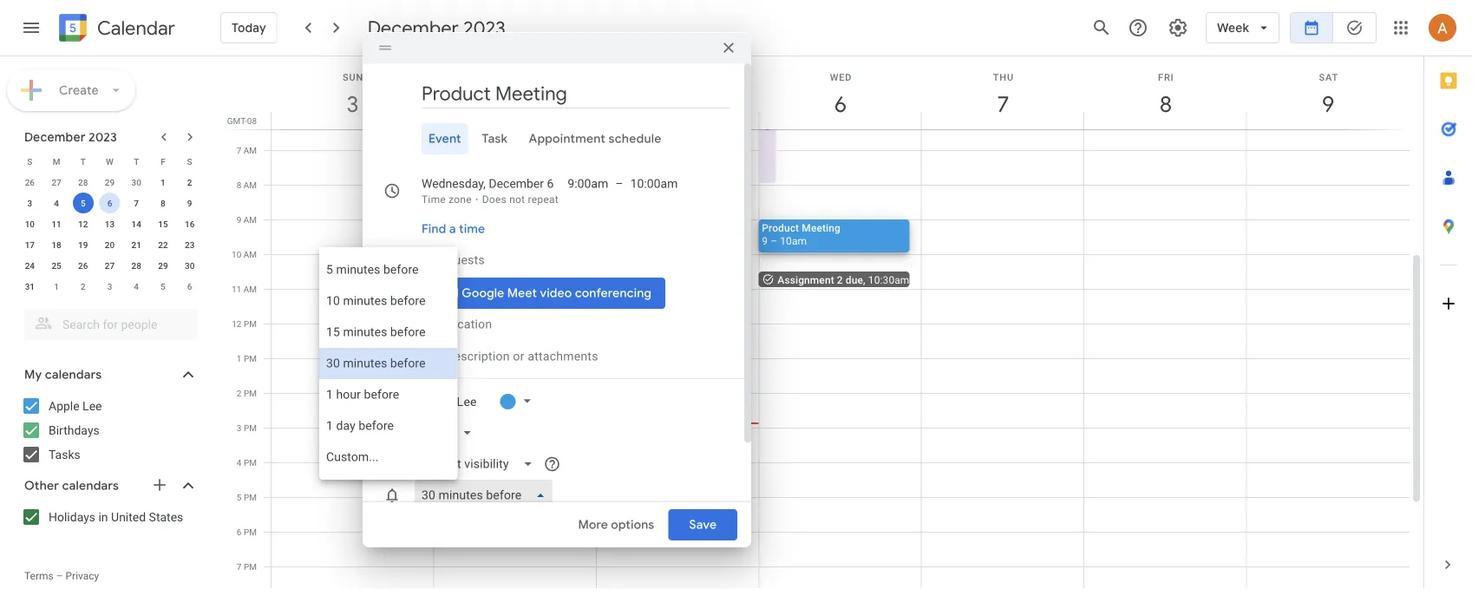Task type: locate. For each thing, give the bounding box(es) containing it.
0 vertical spatial 12
[[78, 219, 88, 229]]

27 down m
[[52, 177, 61, 187]]

31 element
[[19, 276, 40, 297]]

6 row from the top
[[16, 255, 203, 276]]

22 element
[[153, 234, 173, 255]]

find
[[422, 221, 446, 237]]

1 vertical spatial december
[[24, 129, 86, 145]]

add down add location
[[422, 349, 444, 364]]

0 horizontal spatial –
[[56, 570, 63, 582]]

2 horizontal spatial –
[[771, 235, 778, 247]]

10 am
[[232, 249, 257, 259]]

, left 6am
[[817, 118, 819, 130]]

column header up task
[[433, 56, 597, 129]]

1 horizontal spatial 11
[[232, 284, 241, 294]]

add guests
[[422, 253, 485, 267]]

5 for january 5 element
[[161, 281, 166, 292]]

12 for 12 pm
[[232, 318, 242, 329]]

20 element
[[99, 234, 120, 255]]

24
[[25, 260, 35, 271]]

s
[[27, 156, 32, 167], [187, 156, 192, 167]]

1 horizontal spatial 29
[[158, 260, 168, 271]]

0 vertical spatial 8
[[1159, 90, 1171, 118]]

10 up 11 am
[[232, 249, 241, 259]]

1 vertical spatial 11
[[232, 284, 241, 294]]

–
[[615, 177, 624, 191], [771, 235, 778, 247], [56, 570, 63, 582]]

1 horizontal spatial tab list
[[1425, 56, 1473, 541]]

date_range
[[1303, 19, 1321, 36]]

0 horizontal spatial december 2023
[[24, 129, 117, 145]]

am up 9 am
[[244, 180, 257, 190]]

pm for 2 pm
[[244, 388, 257, 398]]

5 pm
[[237, 492, 257, 502]]

– right 9:00am
[[615, 177, 624, 191]]

3 row from the top
[[16, 193, 203, 213]]

5 up 6 pm
[[237, 492, 242, 502]]

27
[[52, 177, 61, 187], [105, 260, 115, 271]]

0 horizontal spatial s
[[27, 156, 32, 167]]

7 column header
[[921, 56, 1085, 129]]

26 for november 26 element
[[25, 177, 35, 187]]

column header up schedule
[[596, 56, 760, 129]]

1 vertical spatial 29
[[158, 260, 168, 271]]

t up november 28 "element"
[[80, 156, 86, 167]]

am for 10 am
[[244, 249, 257, 259]]

10 inside grid
[[232, 249, 241, 259]]

6 column header
[[759, 56, 922, 129]]

13
[[105, 219, 115, 229]]

26 inside november 26 element
[[25, 177, 35, 187]]

pm for 12 pm
[[244, 318, 257, 329]]

2 horizontal spatial 4
[[237, 457, 242, 468]]

am down 08
[[244, 145, 257, 155]]

apple lee down description
[[422, 394, 477, 409]]

1 horizontal spatial december
[[368, 16, 459, 40]]

8 up 15 element on the top of the page
[[161, 198, 166, 208]]

0 vertical spatial december 2023
[[368, 16, 506, 40]]

due
[[846, 274, 863, 286]]

doctors
[[780, 118, 817, 130]]

privacy
[[66, 570, 99, 582]]

0 vertical spatial ,
[[817, 118, 819, 130]]

add description or attachments
[[422, 349, 599, 364]]

5
[[81, 198, 86, 208], [161, 281, 166, 292], [237, 492, 242, 502]]

3 add from the top
[[422, 349, 444, 364]]

28 up 5, today element
[[78, 177, 88, 187]]

december
[[368, 16, 459, 40], [24, 129, 86, 145], [489, 177, 544, 191]]

2 pm from the top
[[244, 353, 257, 364]]

0 horizontal spatial 30
[[131, 177, 141, 187]]

calendars
[[45, 367, 102, 383], [62, 478, 119, 494]]

23
[[185, 240, 195, 250]]

sun 3
[[343, 72, 364, 118]]

27 inside 'element'
[[52, 177, 61, 187]]

,
[[817, 118, 819, 130], [863, 274, 866, 286]]

1 horizontal spatial 12
[[232, 318, 242, 329]]

terms
[[24, 570, 54, 582]]

s up november 26 element
[[27, 156, 32, 167]]

pm down 3 pm
[[244, 457, 257, 468]]

9 inside row
[[187, 198, 192, 208]]

0 vertical spatial 11
[[52, 219, 61, 229]]

location
[[447, 317, 492, 332]]

2 add from the top
[[422, 317, 444, 332]]

pm for 7 pm
[[244, 561, 257, 572]]

12
[[78, 219, 88, 229], [232, 318, 242, 329]]

november 29 element
[[99, 172, 120, 193]]

1 vertical spatial 8
[[237, 180, 241, 190]]

sun
[[343, 72, 364, 82]]

calendars for my calendars
[[45, 367, 102, 383]]

7 for 7 am
[[237, 145, 241, 155]]

add down find
[[422, 253, 444, 267]]

26 down 19
[[78, 260, 88, 271]]

1 vertical spatial 28
[[131, 260, 141, 271]]

1 t from the left
[[80, 156, 86, 167]]

wed 6
[[830, 72, 852, 118]]

1 horizontal spatial s
[[187, 156, 192, 167]]

0 horizontal spatial apple
[[49, 399, 80, 413]]

4 up 11 element
[[54, 198, 59, 208]]

3 pm from the top
[[244, 388, 257, 398]]

w
[[106, 156, 114, 167]]

1 horizontal spatial 1
[[161, 177, 166, 187]]

3 down sun
[[346, 90, 358, 118]]

appointment schedule
[[529, 131, 662, 147]]

terms link
[[24, 570, 54, 582]]

lee inside "my calendars" list
[[83, 399, 102, 413]]

, left 10:30am
[[863, 274, 866, 286]]

am up 12 pm
[[244, 284, 257, 294]]

11 down 10 am
[[232, 284, 241, 294]]

lee
[[457, 394, 477, 409], [83, 399, 102, 413]]

25 element
[[46, 255, 67, 276]]

14 element
[[126, 213, 147, 234]]

1 vertical spatial calendars
[[62, 478, 119, 494]]

1 vertical spatial ,
[[863, 274, 866, 286]]

12 down 11 am
[[232, 318, 242, 329]]

row
[[16, 151, 203, 172], [16, 172, 203, 193], [16, 193, 203, 213], [16, 213, 203, 234], [16, 234, 203, 255], [16, 255, 203, 276], [16, 276, 203, 297]]

6 pm from the top
[[244, 492, 257, 502]]

30
[[131, 177, 141, 187], [185, 260, 195, 271]]

7 down thu
[[996, 90, 1009, 118]]

s right the f
[[187, 156, 192, 167]]

1 am from the top
[[244, 145, 257, 155]]

apple up birthdays
[[49, 399, 80, 413]]

0 vertical spatial 5
[[81, 198, 86, 208]]

december 2023
[[368, 16, 506, 40], [24, 129, 117, 145]]

1 vertical spatial 27
[[105, 260, 115, 271]]

18 element
[[46, 234, 67, 255]]

5 cell
[[70, 193, 96, 213]]

pm down 6 pm
[[244, 561, 257, 572]]

1 horizontal spatial –
[[615, 177, 624, 191]]

0 horizontal spatial 1
[[54, 281, 59, 292]]

– for 10:00am
[[615, 177, 624, 191]]

17
[[25, 240, 35, 250]]

gmt-
[[227, 115, 247, 126]]

am
[[244, 145, 257, 155], [244, 180, 257, 190], [244, 214, 257, 225], [244, 249, 257, 259], [244, 284, 257, 294]]

apple down description
[[422, 394, 454, 409]]

2 vertical spatial add
[[422, 349, 444, 364]]

0 horizontal spatial 10
[[25, 219, 35, 229]]

am down 9 am
[[244, 249, 257, 259]]

5 inside grid
[[237, 492, 242, 502]]

0 vertical spatial calendars
[[45, 367, 102, 383]]

0 horizontal spatial 28
[[78, 177, 88, 187]]

12 up 19
[[78, 219, 88, 229]]

calendars up in
[[62, 478, 119, 494]]

2 vertical spatial 5
[[237, 492, 242, 502]]

10 up 17
[[25, 219, 35, 229]]

january 2 element
[[73, 276, 94, 297]]

27 element
[[99, 255, 120, 276]]

2
[[187, 177, 192, 187], [837, 274, 843, 286], [81, 281, 86, 292], [237, 388, 242, 398]]

7 row from the top
[[16, 276, 203, 297]]

1 vertical spatial 2023
[[89, 129, 117, 145]]

12 inside 12 element
[[78, 219, 88, 229]]

2 vertical spatial december
[[489, 177, 544, 191]]

2 vertical spatial 8
[[161, 198, 166, 208]]

1 vertical spatial add
[[422, 317, 444, 332]]

january 5 element
[[153, 276, 173, 297]]

11 up 18
[[52, 219, 61, 229]]

8 link
[[1146, 84, 1186, 124]]

26 for 26 element
[[78, 260, 88, 271]]

19 element
[[73, 234, 94, 255]]

1 horizontal spatial 10
[[232, 249, 241, 259]]

– down the 'product'
[[771, 235, 778, 247]]

4 down 28 element
[[134, 281, 139, 292]]

2 up the 16 element
[[187, 177, 192, 187]]

pm up 6 pm
[[244, 492, 257, 502]]

holidays
[[49, 510, 95, 524]]

january 4 element
[[126, 276, 147, 297]]

pm for 5 pm
[[244, 492, 257, 502]]

6 inside wed 6
[[834, 90, 846, 118]]

5 down november 28 "element"
[[81, 198, 86, 208]]

27 down 20
[[105, 260, 115, 271]]

add for add location
[[422, 317, 444, 332]]

1 vertical spatial 10
[[232, 249, 241, 259]]

7 for 7
[[134, 198, 139, 208]]

8 inside row
[[161, 198, 166, 208]]

1 vertical spatial 4
[[134, 281, 139, 292]]

0 vertical spatial 28
[[78, 177, 88, 187]]

4 am from the top
[[244, 249, 257, 259]]

pm down 1 pm on the left of page
[[244, 388, 257, 398]]

7 down 6 pm
[[237, 561, 242, 572]]

28 down 21
[[131, 260, 141, 271]]

12 for 12
[[78, 219, 88, 229]]

0 horizontal spatial t
[[80, 156, 86, 167]]

8 down fri
[[1159, 90, 1171, 118]]

11 element
[[46, 213, 67, 234]]

wednesday, december 6
[[422, 177, 554, 191]]

row containing s
[[16, 151, 203, 172]]

0 horizontal spatial lee
[[83, 399, 102, 413]]

– inside product meeting 9 – 10am
[[771, 235, 778, 247]]

0 horizontal spatial 12
[[78, 219, 88, 229]]

create
[[59, 82, 99, 98]]

5 for 5, today element
[[81, 198, 86, 208]]

0 vertical spatial 10
[[25, 219, 35, 229]]

29 down 22
[[158, 260, 168, 271]]

10
[[25, 219, 35, 229], [232, 249, 241, 259]]

pm up 1 pm on the left of page
[[244, 318, 257, 329]]

0 vertical spatial december
[[368, 16, 459, 40]]

26 left november 27 'element'
[[25, 177, 35, 187]]

4 down 3 pm
[[237, 457, 242, 468]]

am for 7 am
[[244, 145, 257, 155]]

add left location
[[422, 317, 444, 332]]

28 inside "element"
[[78, 177, 88, 187]]

26
[[25, 177, 35, 187], [78, 260, 88, 271]]

0 vertical spatial 29
[[105, 177, 115, 187]]

11 am
[[232, 284, 257, 294]]

0 horizontal spatial tab list
[[377, 123, 731, 155]]

9 down the 'product'
[[762, 235, 768, 247]]

1 option from the top
[[319, 254, 458, 286]]

0 horizontal spatial 5
[[81, 198, 86, 208]]

26 inside 26 element
[[78, 260, 88, 271]]

5 am from the top
[[244, 284, 257, 294]]

column header
[[433, 56, 597, 129], [596, 56, 760, 129]]

1 vertical spatial 1
[[54, 281, 59, 292]]

7 up 14 'element'
[[134, 198, 139, 208]]

3 am from the top
[[244, 214, 257, 225]]

1 horizontal spatial 30
[[185, 260, 195, 271]]

Add title text field
[[422, 81, 731, 107]]

9 up the 16 element
[[187, 198, 192, 208]]

21
[[131, 240, 141, 250]]

24 element
[[19, 255, 40, 276]]

2 vertical spatial 1
[[237, 353, 242, 364]]

29 for november 29 element
[[105, 177, 115, 187]]

add inside dropdown button
[[422, 253, 444, 267]]

3 down 27 element
[[107, 281, 112, 292]]

2 column header from the left
[[596, 56, 760, 129]]

12 inside grid
[[232, 318, 242, 329]]

6 up 13 element
[[107, 198, 112, 208]]

apple lee up birthdays
[[49, 399, 102, 413]]

1 down 12 pm
[[237, 353, 242, 364]]

1 horizontal spatial apple
[[422, 394, 454, 409]]

7 down gmt-
[[237, 145, 241, 155]]

1 horizontal spatial 5
[[161, 281, 166, 292]]

11 inside grid
[[232, 284, 241, 294]]

7
[[996, 90, 1009, 118], [237, 145, 241, 155], [134, 198, 139, 208], [237, 561, 242, 572]]

6 down wed on the top right
[[834, 90, 846, 118]]

9 up 10 am
[[237, 214, 241, 225]]

does
[[482, 194, 507, 206]]

0 vertical spatial 4
[[54, 198, 59, 208]]

1 down 25 element
[[54, 281, 59, 292]]

4 inside grid
[[237, 457, 242, 468]]

30 down 23
[[185, 260, 195, 271]]

0 vertical spatial add
[[422, 253, 444, 267]]

0 horizontal spatial 29
[[105, 177, 115, 187]]

1 down the f
[[161, 177, 166, 187]]

2 horizontal spatial 8
[[1159, 90, 1171, 118]]

time
[[422, 194, 446, 206]]

30 right november 29 element
[[131, 177, 141, 187]]

8 column header
[[1084, 56, 1248, 129]]

m
[[53, 156, 60, 167]]

calendars right my
[[45, 367, 102, 383]]

0 horizontal spatial 11
[[52, 219, 61, 229]]

row containing 10
[[16, 213, 203, 234]]

2 horizontal spatial december
[[489, 177, 544, 191]]

0 vertical spatial 27
[[52, 177, 61, 187]]

settings menu image
[[1168, 17, 1189, 38]]

8 pm from the top
[[244, 561, 257, 572]]

my calendars list
[[3, 392, 215, 469]]

row group
[[16, 172, 203, 297]]

0 horizontal spatial 8
[[161, 198, 166, 208]]

am for 8 am
[[244, 180, 257, 190]]

5 row from the top
[[16, 234, 203, 255]]

1 horizontal spatial 26
[[78, 260, 88, 271]]

29 down w
[[105, 177, 115, 187]]

apple lee inside "my calendars" list
[[49, 399, 102, 413]]

0 vertical spatial 30
[[131, 177, 141, 187]]

8 am
[[237, 180, 257, 190]]

4 row from the top
[[16, 213, 203, 234]]

find a time button
[[415, 214, 492, 245]]

0 vertical spatial 26
[[25, 177, 35, 187]]

7 pm from the top
[[244, 527, 257, 537]]

– right terms link
[[56, 570, 63, 582]]

12 element
[[73, 213, 94, 234]]

5 inside january 5 element
[[161, 281, 166, 292]]

week button
[[1206, 7, 1280, 49]]

10 for 10
[[25, 219, 35, 229]]

row containing 24
[[16, 255, 203, 276]]

10 for 10 am
[[232, 249, 241, 259]]

5 inside 5, today element
[[81, 198, 86, 208]]

1 horizontal spatial t
[[134, 156, 139, 167]]

11
[[52, 219, 61, 229], [232, 284, 241, 294]]

4 pm from the top
[[244, 423, 257, 433]]

5 pm from the top
[[244, 457, 257, 468]]

11 inside 11 element
[[52, 219, 61, 229]]

27 for november 27 'element'
[[52, 177, 61, 187]]

product meeting 9 – 10am
[[762, 222, 841, 247]]

3
[[346, 90, 358, 118], [27, 198, 32, 208], [107, 281, 112, 292], [237, 423, 242, 433]]

lee up birthdays
[[83, 399, 102, 413]]

3 inside sun 3
[[346, 90, 358, 118]]

9 link
[[1309, 84, 1349, 124]]

birthdays
[[49, 423, 100, 437]]

1 add from the top
[[422, 253, 444, 267]]

8 up 9 am
[[237, 180, 241, 190]]

appointment schedule button
[[522, 123, 669, 155]]

9 down "sat" at the right top
[[1321, 90, 1334, 118]]

apple lee
[[422, 394, 477, 409], [49, 399, 102, 413]]

to element
[[615, 175, 624, 193]]

6 cell
[[96, 193, 123, 213]]

1 vertical spatial –
[[771, 235, 778, 247]]

2 horizontal spatial 1
[[237, 353, 242, 364]]

product
[[762, 222, 799, 234]]

9 inside sat 9
[[1321, 90, 1334, 118]]

appointment
[[529, 131, 606, 147]]

apple inside "my calendars" list
[[49, 399, 80, 413]]

1 vertical spatial 30
[[185, 260, 195, 271]]

november 30 element
[[126, 172, 147, 193]]

3 up 4 pm
[[237, 423, 242, 433]]

2 vertical spatial 4
[[237, 457, 242, 468]]

6 option from the top
[[319, 411, 458, 442]]

1 horizontal spatial 2023
[[463, 16, 506, 40]]

29
[[105, 177, 115, 187], [158, 260, 168, 271]]

tasks
[[49, 447, 80, 462]]

calendars for other calendars
[[62, 478, 119, 494]]

10am
[[780, 235, 807, 247]]

None search field
[[0, 302, 215, 340]]

1 horizontal spatial 28
[[131, 260, 141, 271]]

pm up 2 pm
[[244, 353, 257, 364]]

6
[[834, 90, 846, 118], [547, 177, 554, 191], [107, 198, 112, 208], [187, 281, 192, 292], [237, 527, 242, 537]]

2 horizontal spatial 5
[[237, 492, 242, 502]]

time zone
[[422, 194, 472, 206]]

– for privacy
[[56, 570, 63, 582]]

a
[[449, 221, 456, 237]]

1 horizontal spatial 4
[[134, 281, 139, 292]]

pm for 4 pm
[[244, 457, 257, 468]]

date_range button
[[1290, 7, 1334, 49]]

1 for 1 pm
[[237, 353, 242, 364]]

calendar heading
[[94, 16, 175, 40]]

tab list
[[1425, 56, 1473, 541], [377, 123, 731, 155]]

2 row from the top
[[16, 172, 203, 193]]

add for add guests
[[422, 253, 444, 267]]

2 vertical spatial –
[[56, 570, 63, 582]]

7 option from the top
[[319, 442, 458, 473]]

1 horizontal spatial december 2023
[[368, 16, 506, 40]]

2 am from the top
[[244, 180, 257, 190]]

1 horizontal spatial 27
[[105, 260, 115, 271]]

1 vertical spatial 26
[[78, 260, 88, 271]]

pm up 4 pm
[[244, 423, 257, 433]]

calendar
[[97, 16, 175, 40]]

not
[[510, 194, 525, 206]]

add other calendars image
[[151, 476, 168, 494]]

pm up "7 pm"
[[244, 527, 257, 537]]

1 pm from the top
[[244, 318, 257, 329]]

t up november 30 element
[[134, 156, 139, 167]]

row containing 31
[[16, 276, 203, 297]]

10 inside december 2023 grid
[[25, 219, 35, 229]]

Search for people text field
[[35, 309, 187, 340]]

7 inside december 2023 grid
[[134, 198, 139, 208]]

1 vertical spatial 12
[[232, 318, 242, 329]]

0 horizontal spatial 27
[[52, 177, 61, 187]]

6am
[[822, 118, 843, 130]]

0 vertical spatial –
[[615, 177, 624, 191]]

None field
[[415, 449, 547, 480], [415, 480, 560, 511], [415, 449, 547, 480], [415, 480, 560, 511]]

3 option from the top
[[319, 317, 458, 348]]

0 horizontal spatial 2023
[[89, 129, 117, 145]]

1 row from the top
[[16, 151, 203, 172]]

0 horizontal spatial december
[[24, 129, 86, 145]]

grid
[[222, 56, 1424, 589]]

sat 9
[[1319, 72, 1339, 118]]

0 horizontal spatial apple lee
[[49, 399, 102, 413]]

1 horizontal spatial 8
[[237, 180, 241, 190]]

option
[[319, 254, 458, 286], [319, 286, 458, 317], [319, 317, 458, 348], [319, 348, 458, 379], [319, 379, 458, 411], [319, 411, 458, 442], [319, 442, 458, 473]]

6 down the 30 element
[[187, 281, 192, 292]]

my calendars button
[[3, 361, 215, 389]]

22
[[158, 240, 168, 250]]

5 down 29 element
[[161, 281, 166, 292]]

13 element
[[99, 213, 120, 234]]

1 vertical spatial 5
[[161, 281, 166, 292]]

am down 8 am
[[244, 214, 257, 225]]

0 horizontal spatial 26
[[25, 177, 35, 187]]

lee down description
[[457, 394, 477, 409]]



Task type: vqa. For each thing, say whether or not it's contained in the screenshot.


Task type: describe. For each thing, give the bounding box(es) containing it.
f
[[161, 156, 165, 167]]

assignment 2 due , 10:30am
[[778, 274, 910, 286]]

calendar element
[[56, 10, 175, 49]]

15 element
[[153, 213, 173, 234]]

task button
[[475, 123, 515, 155]]

30 for november 30 element
[[131, 177, 141, 187]]

or
[[513, 349, 525, 364]]

6 up repeat
[[547, 177, 554, 191]]

thu 7
[[993, 72, 1014, 118]]

1 for "january 1" element at the left of the page
[[54, 281, 59, 292]]

november 28 element
[[73, 172, 94, 193]]

today button
[[220, 7, 277, 49]]

9 am
[[237, 214, 257, 225]]

16 element
[[179, 213, 200, 234]]

9:00am
[[568, 177, 609, 191]]

task_alt
[[1346, 19, 1364, 36]]

7 for 7 pm
[[237, 561, 242, 572]]

28 for 28 element
[[131, 260, 141, 271]]

10:30am
[[869, 274, 910, 286]]

11 for 11 am
[[232, 284, 241, 294]]

9 inside product meeting 9 – 10am
[[762, 235, 768, 247]]

other calendars button
[[3, 472, 215, 500]]

5 for 5 pm
[[237, 492, 242, 502]]

5 option from the top
[[319, 379, 458, 411]]

14
[[131, 219, 141, 229]]

6 inside 'element'
[[187, 281, 192, 292]]

task_alt button
[[1334, 7, 1377, 49]]

21 element
[[126, 234, 147, 255]]

meeting
[[802, 222, 841, 234]]

1 horizontal spatial ,
[[863, 274, 866, 286]]

notification list box
[[319, 247, 458, 480]]

pm for 3 pm
[[244, 423, 257, 433]]

description
[[447, 349, 510, 364]]

17 element
[[19, 234, 40, 255]]

am for 11 am
[[244, 284, 257, 294]]

other
[[24, 478, 59, 494]]

12 pm
[[232, 318, 257, 329]]

gmt-08
[[227, 115, 257, 126]]

8 inside "fri 8"
[[1159, 90, 1171, 118]]

does not repeat
[[482, 194, 559, 206]]

privacy link
[[66, 570, 99, 582]]

29 element
[[153, 255, 173, 276]]

6 up "7 pm"
[[237, 527, 242, 537]]

29 for 29 element
[[158, 260, 168, 271]]

9 column header
[[1247, 56, 1410, 129]]

states
[[149, 510, 183, 524]]

task
[[482, 131, 508, 147]]

2 pm
[[237, 388, 257, 398]]

5, today element
[[73, 193, 94, 213]]

30 element
[[179, 255, 200, 276]]

am for 9 am
[[244, 214, 257, 225]]

2 t from the left
[[134, 156, 139, 167]]

doctors , 6am
[[780, 118, 843, 130]]

holidays in united states
[[49, 510, 183, 524]]

08
[[247, 115, 257, 126]]

time
[[459, 221, 485, 237]]

4 pm
[[237, 457, 257, 468]]

december 2023 grid
[[16, 151, 203, 297]]

8 for 8 am
[[237, 180, 241, 190]]

1 vertical spatial december 2023
[[24, 129, 117, 145]]

28 element
[[126, 255, 147, 276]]

25
[[52, 260, 61, 271]]

6 inside cell
[[107, 198, 112, 208]]

6 pm
[[237, 527, 257, 537]]

guests
[[447, 253, 485, 267]]

2 s from the left
[[187, 156, 192, 167]]

8 for 8
[[161, 198, 166, 208]]

0 horizontal spatial ,
[[817, 118, 819, 130]]

28 for november 28 "element"
[[78, 177, 88, 187]]

create button
[[7, 69, 135, 111]]

november 27 element
[[46, 172, 67, 193]]

january 1 element
[[46, 276, 67, 297]]

18
[[52, 240, 61, 250]]

2 down 26 element
[[81, 281, 86, 292]]

other calendars
[[24, 478, 119, 494]]

in
[[98, 510, 108, 524]]

0 vertical spatial 2023
[[463, 16, 506, 40]]

my calendars
[[24, 367, 102, 383]]

2 down 1 pm on the left of page
[[237, 388, 242, 398]]

terms – privacy
[[24, 570, 99, 582]]

event button
[[422, 123, 468, 155]]

1 column header from the left
[[433, 56, 597, 129]]

0 horizontal spatial 4
[[54, 198, 59, 208]]

4 for january 4 element
[[134, 281, 139, 292]]

january 6 element
[[179, 276, 200, 297]]

3 link
[[333, 84, 373, 124]]

add guests button
[[415, 245, 731, 276]]

main drawer image
[[21, 17, 42, 38]]

1 horizontal spatial lee
[[457, 394, 477, 409]]

1 s from the left
[[27, 156, 32, 167]]

fri 8
[[1159, 72, 1175, 118]]

11 for 11
[[52, 219, 61, 229]]

schedule
[[609, 131, 662, 147]]

pm for 1 pm
[[244, 353, 257, 364]]

add for add description or attachments
[[422, 349, 444, 364]]

3 down november 26 element
[[27, 198, 32, 208]]

4 for 4 pm
[[237, 457, 242, 468]]

november 26 element
[[19, 172, 40, 193]]

26 element
[[73, 255, 94, 276]]

attachments
[[528, 349, 599, 364]]

10:00am
[[631, 177, 678, 191]]

1 horizontal spatial apple lee
[[422, 394, 477, 409]]

repeat
[[528, 194, 559, 206]]

grid containing 3
[[222, 56, 1424, 589]]

1 pm
[[237, 353, 257, 364]]

7 am
[[237, 145, 257, 155]]

4 option from the top
[[319, 348, 458, 379]]

today
[[232, 20, 266, 36]]

row group containing 26
[[16, 172, 203, 297]]

january 3 element
[[99, 276, 120, 297]]

3 pm
[[237, 423, 257, 433]]

6 link
[[821, 84, 861, 124]]

9:00am – 10:00am
[[568, 177, 678, 191]]

row containing 26
[[16, 172, 203, 193]]

event
[[429, 131, 461, 147]]

2 left due
[[837, 274, 843, 286]]

30 for the 30 element
[[185, 260, 195, 271]]

pm for 6 pm
[[244, 527, 257, 537]]

row containing 3
[[16, 193, 203, 213]]

wednesday,
[[422, 177, 486, 191]]

7 inside thu 7
[[996, 90, 1009, 118]]

2 option from the top
[[319, 286, 458, 317]]

15
[[158, 219, 168, 229]]

assignment
[[778, 274, 835, 286]]

add location
[[422, 317, 492, 332]]

wed
[[830, 72, 852, 82]]

19
[[78, 240, 88, 250]]

7 pm
[[237, 561, 257, 572]]

tab list containing event
[[377, 123, 731, 155]]

sat
[[1319, 72, 1339, 82]]

23 element
[[179, 234, 200, 255]]

row containing 17
[[16, 234, 203, 255]]

3 column header
[[271, 56, 434, 129]]

7 link
[[984, 84, 1023, 124]]

fri
[[1159, 72, 1175, 82]]

27 for 27 element
[[105, 260, 115, 271]]

0 vertical spatial 1
[[161, 177, 166, 187]]

thu
[[993, 72, 1014, 82]]

week
[[1218, 20, 1250, 36]]

10 element
[[19, 213, 40, 234]]



